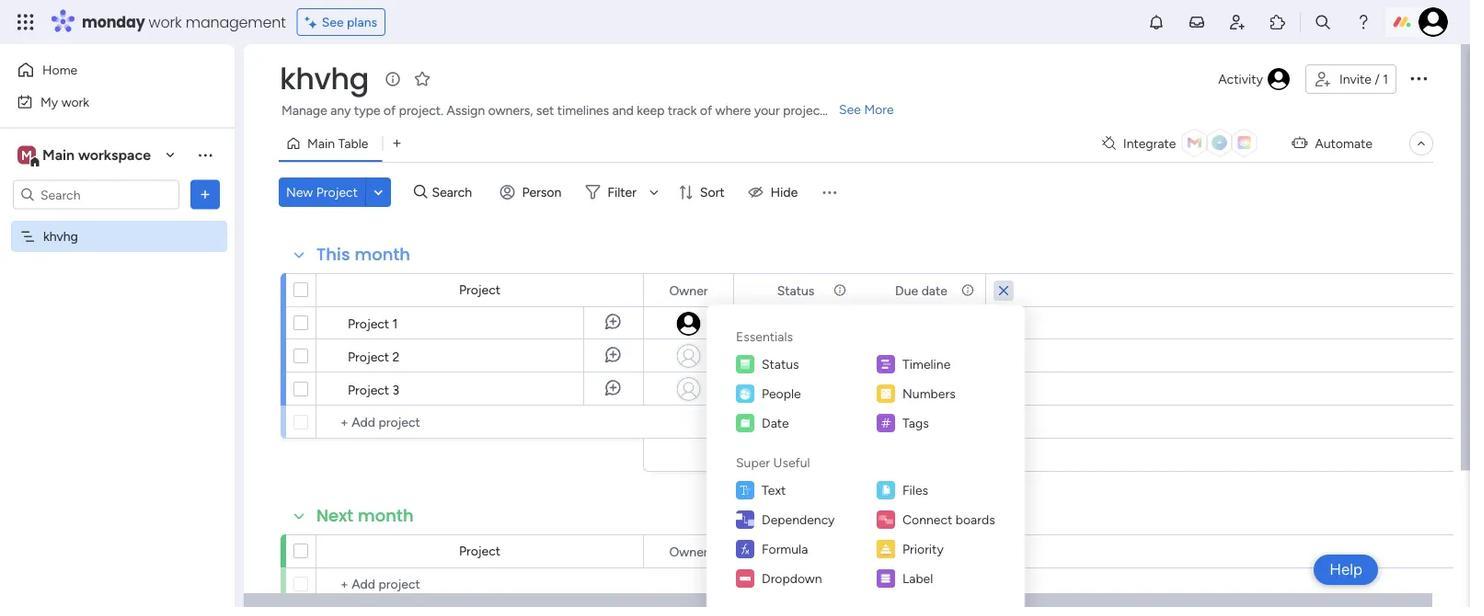 Task type: describe. For each thing, give the bounding box(es) containing it.
component__icon image for status
[[736, 355, 754, 374]]

nov 15
[[906, 380, 943, 394]]

menu image
[[820, 183, 838, 201]]

it
[[826, 316, 834, 332]]

1 horizontal spatial khvhg
[[280, 58, 369, 99]]

new
[[286, 184, 313, 200]]

new project button
[[279, 178, 365, 207]]

work for my
[[61, 94, 89, 109]]

status for 1st status field from the top of the page
[[777, 282, 815, 298]]

component__icon image for label
[[877, 570, 895, 588]]

super
[[736, 454, 770, 470]]

assign
[[447, 103, 485, 118]]

filter button
[[578, 178, 665, 207]]

text
[[762, 483, 786, 498]]

see plans
[[322, 14, 377, 30]]

home button
[[11, 55, 198, 85]]

component__icon image for date
[[736, 414, 754, 432]]

1 status field from the top
[[773, 280, 819, 300]]

stands.
[[828, 103, 869, 118]]

date for first 'due date' field from the bottom of the page
[[922, 544, 948, 559]]

invite / 1 button
[[1305, 64, 1397, 94]]

person button
[[493, 178, 573, 207]]

connect
[[903, 512, 953, 528]]

done
[[780, 348, 811, 364]]

14
[[931, 346, 943, 361]]

khvhg field
[[275, 58, 373, 99]]

component__icon image for formula
[[736, 540, 754, 558]]

due for first 'due date' field from the bottom of the page
[[895, 544, 918, 559]]

boards
[[956, 512, 995, 528]]

dropdown
[[762, 571, 822, 587]]

next month
[[316, 504, 414, 528]]

0 vertical spatial options image
[[1408, 67, 1430, 89]]

any
[[331, 103, 351, 118]]

1 of from the left
[[384, 103, 396, 118]]

1 due date from the top
[[895, 282, 948, 298]]

formula
[[762, 541, 808, 557]]

set
[[536, 103, 554, 118]]

person
[[522, 184, 562, 200]]

/
[[1375, 71, 1380, 87]]

15
[[931, 380, 943, 394]]

collapse board header image
[[1414, 136, 1429, 151]]

project
[[783, 103, 825, 118]]

1 vertical spatial status
[[762, 357, 799, 372]]

month for this month
[[355, 243, 410, 266]]

1 vertical spatial options image
[[196, 185, 214, 204]]

timelines
[[557, 103, 609, 118]]

useful
[[773, 454, 810, 470]]

and
[[612, 103, 634, 118]]

management
[[186, 12, 286, 32]]

sort button
[[671, 178, 736, 207]]

1 owner from the top
[[669, 282, 708, 298]]

due for first 'due date' field from the top of the page
[[895, 282, 918, 298]]

Next month field
[[312, 504, 418, 528]]

component__icon image for numbers
[[877, 385, 895, 403]]

1 due date field from the top
[[891, 280, 952, 300]]

component__icon image for files
[[877, 481, 895, 500]]

main table
[[307, 136, 368, 151]]

hide
[[771, 184, 798, 200]]

apps image
[[1269, 13, 1287, 31]]

v2 done deadline image
[[864, 347, 879, 365]]

new project
[[286, 184, 358, 200]]

main workspace
[[42, 146, 151, 164]]

2 due date field from the top
[[891, 541, 952, 562]]

project 1
[[348, 316, 398, 331]]

+ Add project text field
[[326, 573, 635, 595]]

nov 14
[[905, 346, 943, 361]]

files
[[903, 483, 928, 498]]

help
[[1330, 560, 1363, 579]]

2 of from the left
[[700, 103, 712, 118]]

my
[[40, 94, 58, 109]]

component__icon image for dropdown
[[736, 570, 754, 588]]

angle down image
[[374, 185, 383, 199]]

nov for nov 15
[[906, 380, 928, 394]]

khvhg list box
[[0, 217, 235, 500]]



Task type: vqa. For each thing, say whether or not it's contained in the screenshot.
Search Everything icon
yes



Task type: locate. For each thing, give the bounding box(es) containing it.
component__icon image left dependency
[[736, 511, 754, 529]]

0 vertical spatial due date field
[[891, 280, 952, 300]]

status field up dropdown
[[773, 541, 819, 562]]

due date up nov 14
[[895, 282, 948, 298]]

work
[[149, 12, 182, 32], [61, 94, 89, 109]]

1 vertical spatial status field
[[773, 541, 819, 562]]

of right type
[[384, 103, 396, 118]]

2 owner field from the top
[[665, 541, 713, 562]]

1 horizontal spatial column information image
[[961, 283, 975, 298]]

component__icon image for timeline
[[877, 355, 895, 374]]

of
[[384, 103, 396, 118], [700, 103, 712, 118]]

1 vertical spatial due date
[[895, 544, 948, 559]]

date up 14
[[922, 282, 948, 298]]

component__icon image for connect boards
[[877, 511, 895, 529]]

people
[[762, 386, 801, 402]]

search everything image
[[1314, 13, 1332, 31]]

2 due from the top
[[895, 544, 918, 559]]

my work button
[[11, 87, 198, 116]]

select product image
[[17, 13, 35, 31]]

monday
[[82, 12, 145, 32]]

1 vertical spatial due
[[895, 544, 918, 559]]

1 due from the top
[[895, 282, 918, 298]]

status up working on it
[[777, 282, 815, 298]]

column information image
[[833, 283, 847, 298], [961, 283, 975, 298]]

date for first 'due date' field from the top of the page
[[922, 282, 948, 298]]

1 vertical spatial owner field
[[665, 541, 713, 562]]

help image
[[1354, 13, 1373, 31]]

component__icon image left priority
[[877, 540, 895, 558]]

due date field up label
[[891, 541, 952, 562]]

1 vertical spatial see
[[839, 102, 861, 117]]

type
[[354, 103, 380, 118]]

work for monday
[[149, 12, 182, 32]]

plans
[[347, 14, 377, 30]]

main for main workspace
[[42, 146, 75, 164]]

+ Add project text field
[[326, 411, 635, 433]]

see more link
[[837, 100, 896, 119]]

component__icon image left label
[[877, 570, 895, 588]]

date up label
[[922, 544, 948, 559]]

0 horizontal spatial 1
[[392, 316, 398, 331]]

2 nov from the top
[[906, 380, 928, 394]]

main
[[307, 136, 335, 151], [42, 146, 75, 164]]

2 date from the top
[[922, 544, 948, 559]]

see
[[322, 14, 344, 30], [839, 102, 861, 117]]

Due date field
[[891, 280, 952, 300], [891, 541, 952, 562]]

tags
[[903, 415, 929, 431]]

track
[[668, 103, 697, 118]]

see for see plans
[[322, 14, 344, 30]]

home
[[42, 62, 77, 78]]

1 horizontal spatial work
[[149, 12, 182, 32]]

help button
[[1314, 555, 1378, 585]]

khvhg down search in workspace field
[[43, 229, 78, 244]]

0 vertical spatial khvhg
[[280, 58, 369, 99]]

inbox image
[[1188, 13, 1206, 31]]

0 vertical spatial work
[[149, 12, 182, 32]]

component__icon image
[[736, 355, 754, 374], [877, 355, 895, 374], [736, 385, 754, 403], [877, 385, 895, 403], [736, 414, 754, 432], [877, 414, 895, 432], [736, 481, 754, 500], [877, 481, 895, 500], [736, 511, 754, 529], [877, 511, 895, 529], [736, 540, 754, 558], [877, 540, 895, 558], [736, 570, 754, 588], [877, 570, 895, 588]]

2 owner from the top
[[669, 544, 708, 559]]

1 nov from the top
[[905, 346, 928, 361]]

1 vertical spatial khvhg
[[43, 229, 78, 244]]

0 horizontal spatial column information image
[[833, 283, 847, 298]]

show board description image
[[382, 70, 404, 88]]

v2 search image
[[414, 182, 427, 203]]

workspace options image
[[196, 146, 214, 164]]

working
[[757, 316, 805, 332]]

0 vertical spatial 1
[[1383, 71, 1388, 87]]

2 due date from the top
[[895, 544, 948, 559]]

date
[[762, 415, 789, 431]]

hide button
[[741, 178, 809, 207]]

keep
[[637, 103, 665, 118]]

0 vertical spatial status
[[777, 282, 815, 298]]

1 up 2 at the left of the page
[[392, 316, 398, 331]]

label
[[903, 571, 933, 587]]

main left "table"
[[307, 136, 335, 151]]

component__icon image for text
[[736, 481, 754, 500]]

component__icon image left files
[[877, 481, 895, 500]]

due up nov 14
[[895, 282, 918, 298]]

1 vertical spatial month
[[358, 504, 414, 528]]

component__icon image for priority
[[877, 540, 895, 558]]

Owner field
[[665, 280, 713, 300], [665, 541, 713, 562]]

component__icon image for dependency
[[736, 511, 754, 529]]

component__icon image left connect
[[877, 511, 895, 529]]

see inside see more link
[[839, 102, 861, 117]]

0 vertical spatial due date
[[895, 282, 948, 298]]

manage any type of project. assign owners, set timelines and keep track of where your project stands.
[[282, 103, 869, 118]]

component__icon image for people
[[736, 385, 754, 403]]

workspace selection element
[[17, 144, 154, 168]]

1 vertical spatial due date field
[[891, 541, 952, 562]]

due date
[[895, 282, 948, 298], [895, 544, 948, 559]]

1 vertical spatial date
[[922, 544, 948, 559]]

component__icon image for tags
[[877, 414, 895, 432]]

owner
[[669, 282, 708, 298], [669, 544, 708, 559]]

1 horizontal spatial 1
[[1383, 71, 1388, 87]]

khvhg inside list box
[[43, 229, 78, 244]]

0 vertical spatial month
[[355, 243, 410, 266]]

project inside button
[[316, 184, 358, 200]]

0 vertical spatial owner field
[[665, 280, 713, 300]]

0 horizontal spatial options image
[[196, 185, 214, 204]]

1 date from the top
[[922, 282, 948, 298]]

month for next month
[[358, 504, 414, 528]]

main inside button
[[307, 136, 335, 151]]

0 vertical spatial status field
[[773, 280, 819, 300]]

due date field up nov 14
[[891, 280, 952, 300]]

1 vertical spatial owner
[[669, 544, 708, 559]]

0 vertical spatial owner
[[669, 282, 708, 298]]

see inside see plans button
[[322, 14, 344, 30]]

due up label
[[895, 544, 918, 559]]

option
[[0, 220, 235, 224]]

column information image for due date
[[961, 283, 975, 298]]

on
[[808, 316, 823, 332]]

month right this
[[355, 243, 410, 266]]

project.
[[399, 103, 443, 118]]

work right 'my'
[[61, 94, 89, 109]]

Search in workspace field
[[39, 184, 154, 205]]

status up dropdown
[[777, 544, 815, 559]]

2
[[392, 349, 400, 364]]

1 vertical spatial work
[[61, 94, 89, 109]]

priority
[[903, 541, 944, 557]]

dependency
[[762, 512, 835, 528]]

connect boards
[[903, 512, 995, 528]]

0 vertical spatial due
[[895, 282, 918, 298]]

autopilot image
[[1292, 131, 1308, 154]]

main table button
[[279, 129, 382, 158]]

sort
[[700, 184, 725, 200]]

component__icon image left the date
[[736, 414, 754, 432]]

1 vertical spatial nov
[[906, 380, 928, 394]]

workspace
[[78, 146, 151, 164]]

component__icon image left text
[[736, 481, 754, 500]]

this month
[[316, 243, 410, 266]]

monday work management
[[82, 12, 286, 32]]

0 horizontal spatial of
[[384, 103, 396, 118]]

component__icon image left the nov 15
[[877, 385, 895, 403]]

0 vertical spatial date
[[922, 282, 948, 298]]

invite / 1
[[1340, 71, 1388, 87]]

gary orlando image
[[1419, 7, 1448, 37]]

options image right / at top
[[1408, 67, 1430, 89]]

essentials
[[736, 328, 793, 344]]

0 horizontal spatial khvhg
[[43, 229, 78, 244]]

due
[[895, 282, 918, 298], [895, 544, 918, 559]]

project 3
[[348, 382, 400, 397]]

project
[[316, 184, 358, 200], [459, 282, 501, 298], [348, 316, 389, 331], [348, 349, 389, 364], [348, 382, 389, 397], [459, 543, 501, 559]]

main inside workspace selection element
[[42, 146, 75, 164]]

work inside button
[[61, 94, 89, 109]]

1 horizontal spatial options image
[[1408, 67, 1430, 89]]

0 vertical spatial nov
[[905, 346, 928, 361]]

0 horizontal spatial work
[[61, 94, 89, 109]]

nov left 14
[[905, 346, 928, 361]]

dapulse integrations image
[[1102, 137, 1116, 150]]

integrate
[[1123, 136, 1176, 151]]

1 horizontal spatial of
[[700, 103, 712, 118]]

1 inside button
[[1383, 71, 1388, 87]]

1 horizontal spatial main
[[307, 136, 335, 151]]

2 column information image from the left
[[961, 283, 975, 298]]

activity
[[1218, 71, 1263, 87]]

see left more
[[839, 102, 861, 117]]

this
[[316, 243, 350, 266]]

timeline
[[903, 357, 951, 372]]

component__icon image left tags
[[877, 414, 895, 432]]

1 vertical spatial 1
[[392, 316, 398, 331]]

Status field
[[773, 280, 819, 300], [773, 541, 819, 562]]

project 2
[[348, 349, 400, 364]]

options image down "workspace options" icon
[[196, 185, 214, 204]]

where
[[715, 103, 751, 118]]

m
[[21, 147, 32, 163]]

filter
[[608, 184, 637, 200]]

date
[[922, 282, 948, 298], [922, 544, 948, 559]]

invite members image
[[1228, 13, 1247, 31]]

component__icon image down essentials
[[736, 355, 754, 374]]

1 column information image from the left
[[833, 283, 847, 298]]

of right track
[[700, 103, 712, 118]]

workspace image
[[17, 145, 36, 165]]

working on it
[[757, 316, 834, 332]]

1 horizontal spatial see
[[839, 102, 861, 117]]

your
[[754, 103, 780, 118]]

1 owner field from the top
[[665, 280, 713, 300]]

month
[[355, 243, 410, 266], [358, 504, 414, 528]]

automate
[[1315, 136, 1373, 151]]

main right "workspace" "icon"
[[42, 146, 75, 164]]

component__icon image left dropdown
[[736, 570, 754, 588]]

stuck
[[779, 381, 812, 397]]

nov left 15
[[906, 380, 928, 394]]

table
[[338, 136, 368, 151]]

khvhg
[[280, 58, 369, 99], [43, 229, 78, 244]]

owners,
[[488, 103, 533, 118]]

component__icon image left people
[[736, 385, 754, 403]]

status for 1st status field from the bottom of the page
[[777, 544, 815, 559]]

see more
[[839, 102, 894, 117]]

super useful
[[736, 454, 810, 470]]

activity button
[[1211, 64, 1298, 94]]

see for see more
[[839, 102, 861, 117]]

component__icon image left nov 14
[[877, 355, 895, 374]]

Search field
[[427, 179, 483, 205]]

nov for nov 14
[[905, 346, 928, 361]]

column information image for status
[[833, 283, 847, 298]]

add view image
[[393, 137, 401, 150]]

3
[[392, 382, 400, 397]]

0 vertical spatial see
[[322, 14, 344, 30]]

arrow down image
[[643, 181, 665, 203]]

2 vertical spatial status
[[777, 544, 815, 559]]

options image
[[1408, 67, 1430, 89], [196, 185, 214, 204]]

0 horizontal spatial see
[[322, 14, 344, 30]]

numbers
[[903, 386, 956, 402]]

2 status field from the top
[[773, 541, 819, 562]]

nov
[[905, 346, 928, 361], [906, 380, 928, 394]]

see plans button
[[297, 8, 386, 36]]

see left plans
[[322, 14, 344, 30]]

my work
[[40, 94, 89, 109]]

khvhg up any
[[280, 58, 369, 99]]

month right next
[[358, 504, 414, 528]]

1 right / at top
[[1383, 71, 1388, 87]]

due date up label
[[895, 544, 948, 559]]

main for main table
[[307, 136, 335, 151]]

component__icon image left formula
[[736, 540, 754, 558]]

0 horizontal spatial main
[[42, 146, 75, 164]]

status field up working on it
[[773, 280, 819, 300]]

This month field
[[312, 243, 415, 267]]

more
[[864, 102, 894, 117]]

work right the monday
[[149, 12, 182, 32]]

next
[[316, 504, 353, 528]]

manage
[[282, 103, 327, 118]]

notifications image
[[1147, 13, 1166, 31]]

invite
[[1340, 71, 1372, 87]]

status up "stuck"
[[762, 357, 799, 372]]

add to favorites image
[[413, 69, 431, 88]]



